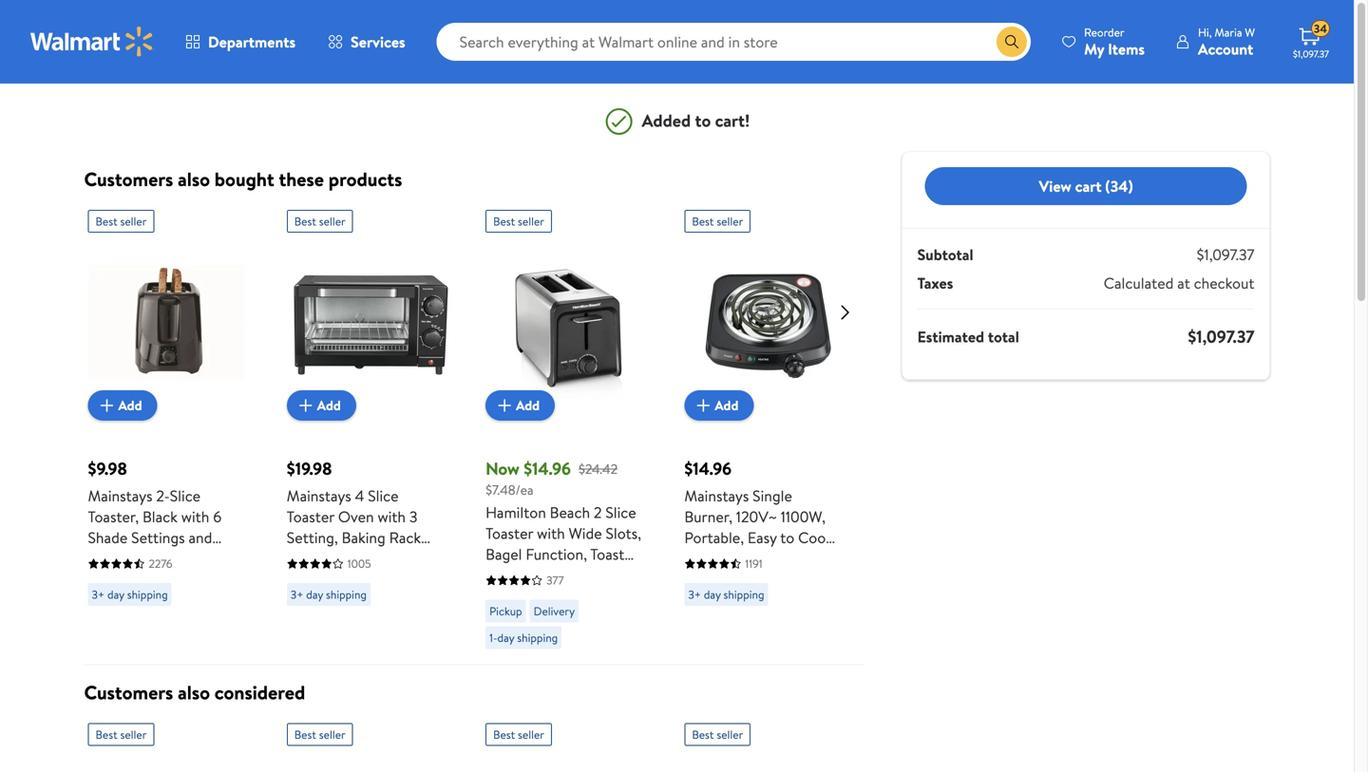Task type: vqa. For each thing, say whether or not it's contained in the screenshot.
12 servings
no



Task type: describe. For each thing, give the bounding box(es) containing it.
stainless,
[[531, 565, 591, 586]]

1-day shipping
[[489, 630, 558, 646]]

search icon image
[[1004, 34, 1020, 49]]

1005
[[348, 556, 371, 572]]

2276
[[149, 556, 172, 572]]

reorder
[[1084, 24, 1125, 40]]

377
[[546, 572, 564, 589]]

my
[[1084, 38, 1104, 59]]

toaster inside $19.98 mainstays 4 slice toaster oven with 3 setting, baking rack and pan, black, new
[[287, 506, 334, 527]]

rack
[[389, 527, 421, 548]]

added to cart!
[[642, 109, 750, 133]]

these
[[279, 166, 324, 192]]

items
[[1108, 38, 1145, 59]]

34
[[1314, 21, 1327, 37]]

burner,
[[684, 506, 733, 527]]

taxes
[[917, 273, 953, 294]]

at
[[1177, 273, 1190, 294]]

total
[[988, 326, 1019, 347]]

boost,
[[486, 565, 528, 586]]

setting,
[[287, 527, 338, 548]]

and inside $9.98 mainstays 2-slice toaster, black with 6 shade settings and removable crumb tray, new
[[189, 527, 212, 548]]

now
[[486, 457, 520, 481]]

baking
[[342, 527, 386, 548]]

$14.96 inside now $14.96 $24.42 $7.48/ea hamilton beach 2 slice toaster with wide slots, bagel function, toast boost, stainless, new, 22997f
[[524, 457, 571, 481]]

pan,
[[314, 548, 342, 569]]

mainstays 2-slice toaster, black with 6 shade settings and removable crumb tray, new image
[[88, 240, 254, 407]]

(34)
[[1105, 176, 1133, 196]]

services button
[[312, 19, 422, 65]]

add button for $19.98
[[287, 391, 356, 421]]

departments
[[208, 31, 296, 52]]

maria
[[1215, 24, 1242, 40]]

black
[[143, 506, 178, 527]]

services
[[351, 31, 405, 52]]

bought
[[215, 166, 274, 192]]

w
[[1245, 24, 1255, 40]]

shade
[[88, 527, 128, 548]]

customers for customers also bought these products
[[84, 166, 173, 192]]

shipping for $19.98
[[326, 587, 367, 603]]

add for $19.98
[[317, 396, 341, 415]]

6
[[213, 506, 221, 527]]

black,
[[346, 548, 384, 569]]

product group containing $19.98
[[287, 202, 453, 657]]

add for $14.96
[[715, 396, 739, 415]]

also for considered
[[178, 679, 210, 706]]

mainstays single burner, 120v~ 1100w, portable, easy to cook, elegant classic design image
[[684, 240, 851, 407]]

add to cart image for $19.98
[[294, 394, 317, 417]]

day down pickup at left
[[497, 630, 514, 646]]

shipping for $14.96
[[724, 587, 764, 603]]

bagel
[[486, 544, 522, 565]]

calculated
[[1104, 273, 1174, 294]]

$7.48/ea
[[486, 481, 534, 499]]

function,
[[526, 544, 587, 565]]

removable
[[88, 548, 161, 569]]

mainstays 4 slice toaster oven with 3 setting, baking rack and pan, black, new image
[[287, 240, 453, 407]]

3+ for $19.98
[[291, 587, 303, 603]]

account
[[1198, 38, 1253, 59]]

slice for $9.98
[[170, 486, 200, 506]]

mainstays for $9.98
[[88, 486, 152, 506]]

3
[[409, 506, 418, 527]]

view
[[1039, 176, 1072, 196]]

considered
[[215, 679, 305, 706]]

3+ day shipping for $19.98
[[291, 587, 367, 603]]

calculated at checkout
[[1104, 273, 1255, 294]]

added
[[642, 109, 691, 133]]

elegant
[[684, 548, 734, 569]]

3 add button from the left
[[486, 391, 555, 421]]

4
[[355, 486, 364, 506]]

add button for $9.98
[[88, 391, 157, 421]]

product group containing now $14.96
[[486, 202, 652, 657]]

day for $19.98
[[306, 587, 323, 603]]

$14.96 mainstays single burner, 120v~ 1100w, portable, easy to cook, elegant classic design
[[684, 457, 837, 569]]

view cart (34)
[[1039, 176, 1133, 196]]

to inside $14.96 mainstays single burner, 120v~ 1100w, portable, easy to cook, elegant classic design
[[780, 527, 795, 548]]

tray,
[[213, 548, 243, 569]]

hamilton
[[486, 502, 546, 523]]

3 add to cart image from the left
[[493, 394, 516, 417]]

3+ day shipping for $9.98
[[92, 587, 168, 603]]

products
[[329, 166, 402, 192]]

mainstays for $14.96
[[684, 486, 749, 506]]

add button for $14.96
[[684, 391, 754, 421]]

product group containing $14.96
[[684, 202, 851, 657]]



Task type: locate. For each thing, give the bounding box(es) containing it.
shipping for $9.98
[[127, 587, 168, 603]]

cook,
[[798, 527, 837, 548]]

subtotal
[[917, 244, 973, 265]]

day for $9.98
[[107, 587, 124, 603]]

hamilton beach 2 slice toaster with wide slots, bagel function, toast boost, stainless, new, 22997f image
[[486, 240, 652, 407]]

portable,
[[684, 527, 744, 548]]

slice for $19.98
[[368, 486, 399, 506]]

customers also considered
[[84, 679, 305, 706]]

add to cart image up now
[[493, 394, 516, 417]]

customers for customers also considered
[[84, 679, 173, 706]]

2 horizontal spatial 3+ day shipping
[[688, 587, 764, 603]]

4 add from the left
[[715, 396, 739, 415]]

0 horizontal spatial 3+ day shipping
[[92, 587, 168, 603]]

$1,097.37 for estimated total
[[1188, 325, 1255, 349]]

1 3+ from the left
[[92, 587, 105, 603]]

hi, maria w account
[[1198, 24, 1255, 59]]

with left wide
[[537, 523, 565, 544]]

cart!
[[715, 109, 750, 133]]

new
[[388, 548, 418, 569], [88, 569, 118, 590]]

3+ for $14.96
[[688, 587, 701, 603]]

day for $14.96
[[704, 587, 721, 603]]

add to cart image up $9.98
[[95, 394, 118, 417]]

2 3+ from the left
[[291, 587, 303, 603]]

crumb
[[164, 548, 210, 569]]

with inside now $14.96 $24.42 $7.48/ea hamilton beach 2 slice toaster with wide slots, bagel function, toast boost, stainless, new, 22997f
[[537, 523, 565, 544]]

0 horizontal spatial with
[[181, 506, 209, 527]]

0 horizontal spatial and
[[189, 527, 212, 548]]

$19.98
[[287, 457, 332, 481]]

2 horizontal spatial slice
[[606, 502, 636, 523]]

$24.42
[[579, 460, 618, 478]]

3 3+ day shipping from the left
[[688, 587, 764, 603]]

add to cart image for $9.98
[[95, 394, 118, 417]]

1 vertical spatial customers
[[84, 679, 173, 706]]

$14.96 right now
[[524, 457, 571, 481]]

delivery
[[534, 603, 575, 619]]

$1,097.37 down checkout
[[1188, 325, 1255, 349]]

1191
[[745, 556, 763, 572]]

0 horizontal spatial add to cart image
[[95, 394, 118, 417]]

mainstays
[[88, 486, 152, 506], [287, 486, 351, 506], [684, 486, 749, 506]]

2 product group from the left
[[287, 202, 453, 657]]

1 horizontal spatial $14.96
[[684, 457, 732, 481]]

1 horizontal spatial to
[[780, 527, 795, 548]]

$1,097.37
[[1293, 48, 1329, 60], [1197, 244, 1255, 265], [1188, 325, 1255, 349]]

22997f
[[486, 586, 535, 607]]

2 horizontal spatial with
[[537, 523, 565, 544]]

0 horizontal spatial to
[[695, 109, 711, 133]]

view cart (34) button
[[925, 167, 1247, 205]]

reorder my items
[[1084, 24, 1145, 59]]

1-
[[489, 630, 497, 646]]

0 horizontal spatial 3+
[[92, 587, 105, 603]]

and inside $19.98 mainstays 4 slice toaster oven with 3 setting, baking rack and pan, black, new
[[287, 548, 310, 569]]

slice left 6
[[170, 486, 200, 506]]

Walmart Site-Wide search field
[[437, 23, 1031, 61]]

2 vertical spatial $1,097.37
[[1188, 325, 1255, 349]]

1 horizontal spatial 3+
[[291, 587, 303, 603]]

1 horizontal spatial toaster
[[486, 523, 533, 544]]

toaster,
[[88, 506, 139, 527]]

cart
[[1075, 176, 1102, 196]]

toaster inside now $14.96 $24.42 $7.48/ea hamilton beach 2 slice toaster with wide slots, bagel function, toast boost, stainless, new, 22997f
[[486, 523, 533, 544]]

1 horizontal spatial new
[[388, 548, 418, 569]]

0 horizontal spatial $14.96
[[524, 457, 571, 481]]

pickup
[[489, 603, 522, 619]]

$19.98 mainstays 4 slice toaster oven with 3 setting, baking rack and pan, black, new
[[287, 457, 421, 569]]

settings
[[131, 527, 185, 548]]

1 add from the left
[[118, 396, 142, 415]]

toaster up pan,
[[287, 506, 334, 527]]

1 3+ day shipping from the left
[[92, 587, 168, 603]]

$1,097.37 down the 34
[[1293, 48, 1329, 60]]

4 product group from the left
[[684, 202, 851, 657]]

day
[[107, 587, 124, 603], [306, 587, 323, 603], [704, 587, 721, 603], [497, 630, 514, 646]]

Search search field
[[437, 23, 1031, 61]]

hi,
[[1198, 24, 1212, 40]]

also for bought
[[178, 166, 210, 192]]

1 vertical spatial to
[[780, 527, 795, 548]]

departments button
[[169, 19, 312, 65]]

slice right 4
[[368, 486, 399, 506]]

3+ for $9.98
[[92, 587, 105, 603]]

now $14.96 $24.42 $7.48/ea hamilton beach 2 slice toaster with wide slots, bagel function, toast boost, stainless, new, 22997f
[[486, 457, 641, 607]]

mainstays for $19.98
[[287, 486, 351, 506]]

1 vertical spatial also
[[178, 679, 210, 706]]

mainstays down $9.98
[[88, 486, 152, 506]]

best seller
[[95, 213, 147, 229], [294, 213, 346, 229], [493, 213, 544, 229], [692, 213, 743, 229], [95, 727, 147, 743], [294, 727, 346, 743], [493, 727, 544, 743], [692, 727, 743, 743]]

1 add to cart image from the left
[[95, 394, 118, 417]]

shipping down delivery
[[517, 630, 558, 646]]

add for $9.98
[[118, 396, 142, 415]]

new for $19.98
[[388, 548, 418, 569]]

1 product group from the left
[[88, 202, 254, 657]]

1 also from the top
[[178, 166, 210, 192]]

3+
[[92, 587, 105, 603], [291, 587, 303, 603], [688, 587, 701, 603]]

with left 6
[[181, 506, 209, 527]]

0 vertical spatial customers
[[84, 166, 173, 192]]

mainstays inside $14.96 mainstays single burner, 120v~ 1100w, portable, easy to cook, elegant classic design
[[684, 486, 749, 506]]

3 add from the left
[[516, 396, 540, 415]]

slice inside now $14.96 $24.42 $7.48/ea hamilton beach 2 slice toaster with wide slots, bagel function, toast boost, stainless, new, 22997f
[[606, 502, 636, 523]]

day down elegant on the bottom of page
[[704, 587, 721, 603]]

3+ day shipping down elegant on the bottom of page
[[688, 587, 764, 603]]

0 vertical spatial $1,097.37
[[1293, 48, 1329, 60]]

add to cart image up $19.98
[[294, 394, 317, 417]]

3+ day shipping down removable in the bottom left of the page
[[92, 587, 168, 603]]

new right black,
[[388, 548, 418, 569]]

$1,097.37 for subtotal
[[1197, 244, 1255, 265]]

2 add from the left
[[317, 396, 341, 415]]

shipping down 1005
[[326, 587, 367, 603]]

2 horizontal spatial mainstays
[[684, 486, 749, 506]]

shipping
[[127, 587, 168, 603], [326, 587, 367, 603], [724, 587, 764, 603], [517, 630, 558, 646]]

$9.98
[[88, 457, 127, 481]]

checkout
[[1194, 273, 1255, 294]]

with for $19.98
[[378, 506, 406, 527]]

add button
[[88, 391, 157, 421], [287, 391, 356, 421], [486, 391, 555, 421], [684, 391, 754, 421]]

also
[[178, 166, 210, 192], [178, 679, 210, 706]]

0 vertical spatial also
[[178, 166, 210, 192]]

and left 6
[[189, 527, 212, 548]]

1100w,
[[781, 506, 826, 527]]

customers
[[84, 166, 173, 192], [84, 679, 173, 706]]

day down pan,
[[306, 587, 323, 603]]

2 3+ day shipping from the left
[[291, 587, 367, 603]]

2 also from the top
[[178, 679, 210, 706]]

2 customers from the top
[[84, 679, 173, 706]]

$14.96 inside $14.96 mainstays single burner, 120v~ 1100w, portable, easy to cook, elegant classic design
[[684, 457, 732, 481]]

mainstays up portable,
[[684, 486, 749, 506]]

slots,
[[606, 523, 641, 544]]

single
[[753, 486, 792, 506]]

add to cart image
[[692, 394, 715, 417]]

wide
[[569, 523, 602, 544]]

2 $14.96 from the left
[[684, 457, 732, 481]]

new for $9.98
[[88, 569, 118, 590]]

0 horizontal spatial new
[[88, 569, 118, 590]]

3 product group from the left
[[486, 202, 652, 657]]

$14.96 up burner,
[[684, 457, 732, 481]]

new inside $19.98 mainstays 4 slice toaster oven with 3 setting, baking rack and pan, black, new
[[388, 548, 418, 569]]

1 horizontal spatial with
[[378, 506, 406, 527]]

new down shade
[[88, 569, 118, 590]]

with
[[181, 506, 209, 527], [378, 506, 406, 527], [537, 523, 565, 544]]

beach
[[550, 502, 590, 523]]

2 horizontal spatial add to cart image
[[493, 394, 516, 417]]

1 horizontal spatial and
[[287, 548, 310, 569]]

3+ day shipping down pan,
[[291, 587, 367, 603]]

1 horizontal spatial 3+ day shipping
[[291, 587, 367, 603]]

with left 3 on the bottom
[[378, 506, 406, 527]]

easy
[[748, 527, 777, 548]]

toaster up boost,
[[486, 523, 533, 544]]

3+ down elegant on the bottom of page
[[688, 587, 701, 603]]

2 mainstays from the left
[[287, 486, 351, 506]]

to right easy
[[780, 527, 795, 548]]

1 customers from the top
[[84, 166, 173, 192]]

mainstays down $19.98
[[287, 486, 351, 506]]

design
[[786, 548, 832, 569]]

2 add button from the left
[[287, 391, 356, 421]]

with inside $19.98 mainstays 4 slice toaster oven with 3 setting, baking rack and pan, black, new
[[378, 506, 406, 527]]

1 add button from the left
[[88, 391, 157, 421]]

2 add to cart image from the left
[[294, 394, 317, 417]]

new,
[[595, 565, 628, 586]]

$1,097.37 up checkout
[[1197, 244, 1255, 265]]

0 horizontal spatial mainstays
[[88, 486, 152, 506]]

also left considered
[[178, 679, 210, 706]]

best
[[95, 213, 117, 229], [294, 213, 316, 229], [493, 213, 515, 229], [692, 213, 714, 229], [95, 727, 117, 743], [294, 727, 316, 743], [493, 727, 515, 743], [692, 727, 714, 743]]

and left pan,
[[287, 548, 310, 569]]

1 $14.96 from the left
[[524, 457, 571, 481]]

120v~
[[736, 506, 777, 527]]

slice inside $19.98 mainstays 4 slice toaster oven with 3 setting, baking rack and pan, black, new
[[368, 486, 399, 506]]

0 vertical spatial to
[[695, 109, 711, 133]]

$9.98 mainstays 2-slice toaster, black with 6 shade settings and removable crumb tray, new
[[88, 457, 243, 590]]

0 horizontal spatial slice
[[170, 486, 200, 506]]

3 mainstays from the left
[[684, 486, 749, 506]]

slice
[[170, 486, 200, 506], [368, 486, 399, 506], [606, 502, 636, 523]]

add to cart image
[[95, 394, 118, 417], [294, 394, 317, 417], [493, 394, 516, 417]]

slice inside $9.98 mainstays 2-slice toaster, black with 6 shade settings and removable crumb tray, new
[[170, 486, 200, 506]]

also left bought in the top left of the page
[[178, 166, 210, 192]]

new inside $9.98 mainstays 2-slice toaster, black with 6 shade settings and removable crumb tray, new
[[88, 569, 118, 590]]

shipping down 2276
[[127, 587, 168, 603]]

1 mainstays from the left
[[88, 486, 152, 506]]

customers also bought these products
[[84, 166, 402, 192]]

mainstays inside $9.98 mainstays 2-slice toaster, black with 6 shade settings and removable crumb tray, new
[[88, 486, 152, 506]]

oven
[[338, 506, 374, 527]]

2-
[[156, 486, 170, 506]]

walmart image
[[30, 27, 154, 57]]

3+ day shipping for $14.96
[[688, 587, 764, 603]]

3 3+ from the left
[[688, 587, 701, 603]]

mainstays inside $19.98 mainstays 4 slice toaster oven with 3 setting, baking rack and pan, black, new
[[287, 486, 351, 506]]

toast
[[590, 544, 625, 565]]

classic
[[738, 548, 783, 569]]

day down removable in the bottom left of the page
[[107, 587, 124, 603]]

3+ down setting, on the bottom
[[291, 587, 303, 603]]

2 horizontal spatial 3+
[[688, 587, 701, 603]]

3+ down removable in the bottom left of the page
[[92, 587, 105, 603]]

with for $9.98
[[181, 506, 209, 527]]

slice right the 2
[[606, 502, 636, 523]]

0 horizontal spatial toaster
[[287, 506, 334, 527]]

1 horizontal spatial mainstays
[[287, 486, 351, 506]]

4 add button from the left
[[684, 391, 754, 421]]

2
[[594, 502, 602, 523]]

1 horizontal spatial slice
[[368, 486, 399, 506]]

estimated
[[917, 326, 984, 347]]

1 horizontal spatial add to cart image
[[294, 394, 317, 417]]

to left cart!
[[695, 109, 711, 133]]

seller
[[120, 213, 147, 229], [319, 213, 346, 229], [518, 213, 544, 229], [717, 213, 743, 229], [120, 727, 147, 743], [319, 727, 346, 743], [518, 727, 544, 743], [717, 727, 743, 743]]

shipping down 1191
[[724, 587, 764, 603]]

with inside $9.98 mainstays 2-slice toaster, black with 6 shade settings and removable crumb tray, new
[[181, 506, 209, 527]]

next slide for customers also bought these products list image
[[826, 294, 864, 332]]

product group
[[88, 202, 254, 657], [287, 202, 453, 657], [486, 202, 652, 657], [684, 202, 851, 657]]

estimated total
[[917, 326, 1019, 347]]

1 vertical spatial $1,097.37
[[1197, 244, 1255, 265]]

product group containing $9.98
[[88, 202, 254, 657]]



